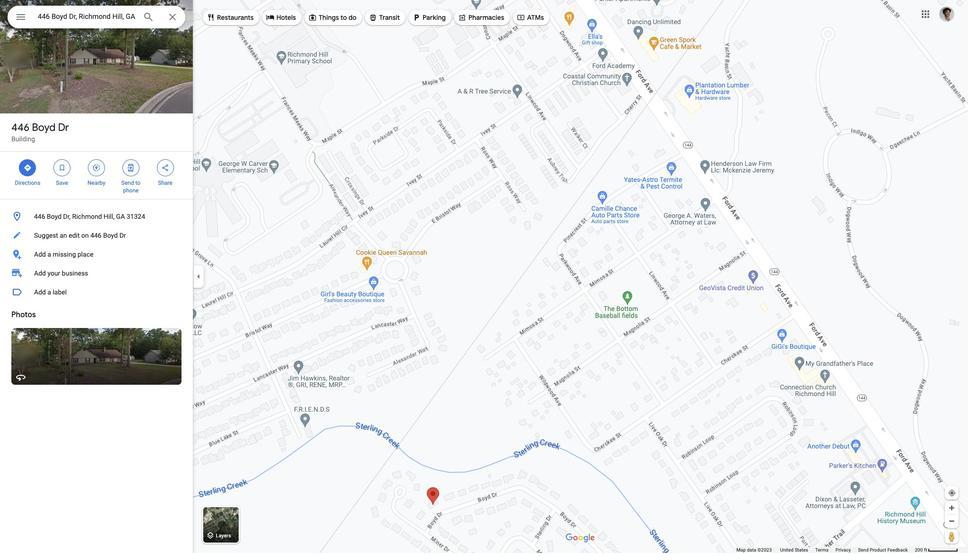 Task type: describe. For each thing, give the bounding box(es) containing it.

[[412, 12, 421, 23]]


[[517, 12, 525, 23]]

to inside  things to do
[[341, 13, 347, 22]]

dr,
[[63, 213, 71, 220]]

footer inside google maps element
[[737, 547, 915, 553]]

446 boyd dr, richmond hill, ga 31324
[[34, 213, 145, 220]]

restaurants
[[217, 13, 254, 22]]

privacy
[[836, 548, 851, 553]]

united states
[[780, 548, 808, 553]]

building
[[11, 135, 35, 143]]

ga
[[116, 213, 125, 220]]

add for add a label
[[34, 288, 46, 296]]

states
[[795, 548, 808, 553]]


[[369, 12, 377, 23]]

photos
[[11, 310, 36, 320]]

suggest an edit on 446 boyd dr button
[[0, 226, 193, 245]]

show your location image
[[948, 489, 957, 497]]

data
[[747, 548, 757, 553]]

 transit
[[369, 12, 400, 23]]

an
[[60, 232, 67, 239]]

2 vertical spatial boyd
[[103, 232, 118, 239]]

200
[[915, 548, 923, 553]]

none field inside 446 boyd dr, richmond hill, ga 31324 field
[[38, 11, 135, 22]]

collapse side panel image
[[193, 271, 204, 282]]

 button
[[8, 6, 34, 30]]

ft
[[924, 548, 927, 553]]

add a missing place
[[34, 251, 93, 258]]

atms
[[527, 13, 544, 22]]

446 boyd dr building
[[11, 121, 69, 143]]

boyd for dr
[[32, 121, 56, 134]]

show street view coverage image
[[945, 530, 959, 544]]

layers
[[216, 533, 231, 539]]


[[58, 163, 66, 173]]

map data ©2023
[[737, 548, 773, 553]]

business
[[62, 270, 88, 277]]

446 boyd dr main content
[[0, 0, 193, 553]]

446 boyd dr, richmond hill, ga 31324 button
[[0, 207, 193, 226]]

add a label
[[34, 288, 67, 296]]

a for label
[[47, 288, 51, 296]]

zoom in image
[[948, 505, 956, 512]]

446 Boyd Dr, Richmond Hill, GA 31324 field
[[8, 6, 185, 28]]

place
[[78, 251, 93, 258]]

nearby
[[88, 180, 105, 186]]

terms button
[[816, 547, 829, 553]]

google maps element
[[0, 0, 968, 553]]

parking
[[423, 13, 446, 22]]

send product feedback
[[858, 548, 908, 553]]


[[207, 12, 215, 23]]

446 for dr,
[[34, 213, 45, 220]]

richmond
[[72, 213, 102, 220]]



Task type: vqa. For each thing, say whether or not it's contained in the screenshot.


Task type: locate. For each thing, give the bounding box(es) containing it.
footer
[[737, 547, 915, 553]]

200 ft button
[[915, 548, 958, 553]]

1 horizontal spatial to
[[341, 13, 347, 22]]

pharmacies
[[469, 13, 504, 22]]

200 ft
[[915, 548, 927, 553]]

terms
[[816, 548, 829, 553]]

2 vertical spatial 446
[[90, 232, 102, 239]]

to
[[341, 13, 347, 22], [135, 180, 140, 186]]

share
[[158, 180, 173, 186]]

dr up 
[[58, 121, 69, 134]]

1 add from the top
[[34, 251, 46, 258]]

footer containing map data ©2023
[[737, 547, 915, 553]]

boyd down hill, at the left top of the page
[[103, 232, 118, 239]]

send up phone
[[121, 180, 134, 186]]

zoom out image
[[948, 518, 956, 525]]

None field
[[38, 11, 135, 22]]

2 a from the top
[[47, 288, 51, 296]]

0 vertical spatial 446
[[11, 121, 29, 134]]


[[127, 163, 135, 173]]

0 vertical spatial a
[[47, 251, 51, 258]]

hotels
[[276, 13, 296, 22]]

united states button
[[780, 547, 808, 553]]

dr inside button
[[119, 232, 126, 239]]

 search field
[[8, 6, 185, 30]]

google account: tariq douglas  
(tariq.douglas@adept.ai) image
[[940, 6, 955, 22]]

446
[[11, 121, 29, 134], [34, 213, 45, 220], [90, 232, 102, 239]]

add left your
[[34, 270, 46, 277]]

1 horizontal spatial dr
[[119, 232, 126, 239]]

boyd for dr,
[[47, 213, 62, 220]]


[[15, 10, 26, 24]]

save
[[56, 180, 68, 186]]

add down suggest
[[34, 251, 46, 258]]

add for add your business
[[34, 270, 46, 277]]

united
[[780, 548, 794, 553]]

send
[[121, 180, 134, 186], [858, 548, 869, 553]]

directions
[[15, 180, 40, 186]]

add a missing place button
[[0, 245, 193, 264]]

suggest
[[34, 232, 58, 239]]

0 horizontal spatial 446
[[11, 121, 29, 134]]

missing
[[53, 251, 76, 258]]


[[266, 12, 275, 23]]

add left label
[[34, 288, 46, 296]]

3 add from the top
[[34, 288, 46, 296]]

send to phone
[[121, 180, 140, 194]]

0 horizontal spatial dr
[[58, 121, 69, 134]]

446 right the on
[[90, 232, 102, 239]]

dr
[[58, 121, 69, 134], [119, 232, 126, 239]]

2 horizontal spatial 446
[[90, 232, 102, 239]]

0 vertical spatial add
[[34, 251, 46, 258]]

0 vertical spatial boyd
[[32, 121, 56, 134]]

 hotels
[[266, 12, 296, 23]]

send product feedback button
[[858, 547, 908, 553]]

to left do
[[341, 13, 347, 22]]

a
[[47, 251, 51, 258], [47, 288, 51, 296]]

0 horizontal spatial send
[[121, 180, 134, 186]]

add a label button
[[0, 283, 193, 302]]

product
[[870, 548, 887, 553]]

send left product
[[858, 548, 869, 553]]

boyd
[[32, 121, 56, 134], [47, 213, 62, 220], [103, 232, 118, 239]]

to inside "send to phone"
[[135, 180, 140, 186]]

add
[[34, 251, 46, 258], [34, 270, 46, 277], [34, 288, 46, 296]]

suggest an edit on 446 boyd dr
[[34, 232, 126, 239]]

phone
[[123, 187, 139, 194]]

send for send product feedback
[[858, 548, 869, 553]]

feedback
[[888, 548, 908, 553]]

to up phone
[[135, 180, 140, 186]]

446 for dr
[[11, 121, 29, 134]]

send inside "send to phone"
[[121, 180, 134, 186]]

 things to do
[[308, 12, 357, 23]]

 pharmacies
[[458, 12, 504, 23]]

1 vertical spatial 446
[[34, 213, 45, 220]]

send for send to phone
[[121, 180, 134, 186]]

a left missing
[[47, 251, 51, 258]]

0 horizontal spatial to
[[135, 180, 140, 186]]

add your business
[[34, 270, 88, 277]]

label
[[53, 288, 67, 296]]

boyd left dr,
[[47, 213, 62, 220]]

1 a from the top
[[47, 251, 51, 258]]

0 vertical spatial dr
[[58, 121, 69, 134]]

1 vertical spatial a
[[47, 288, 51, 296]]

1 vertical spatial boyd
[[47, 213, 62, 220]]

boyd up building
[[32, 121, 56, 134]]

dr down ga on the top of page
[[119, 232, 126, 239]]

your
[[47, 270, 60, 277]]

add for add a missing place
[[34, 251, 46, 258]]

a for missing
[[47, 251, 51, 258]]

©2023
[[758, 548, 772, 553]]

1 horizontal spatial send
[[858, 548, 869, 553]]

 restaurants
[[207, 12, 254, 23]]


[[23, 163, 32, 173]]

0 vertical spatial to
[[341, 13, 347, 22]]

dr inside 446 boyd dr building
[[58, 121, 69, 134]]


[[308, 12, 317, 23]]


[[92, 163, 101, 173]]

transit
[[379, 13, 400, 22]]

do
[[349, 13, 357, 22]]

2 vertical spatial add
[[34, 288, 46, 296]]

31324
[[127, 213, 145, 220]]

0 vertical spatial send
[[121, 180, 134, 186]]

hill,
[[104, 213, 114, 220]]

1 vertical spatial add
[[34, 270, 46, 277]]

send inside button
[[858, 548, 869, 553]]

1 horizontal spatial 446
[[34, 213, 45, 220]]

446 up building
[[11, 121, 29, 134]]

on
[[81, 232, 89, 239]]

1 vertical spatial send
[[858, 548, 869, 553]]


[[458, 12, 467, 23]]

1 vertical spatial to
[[135, 180, 140, 186]]

things
[[319, 13, 339, 22]]

boyd inside 446 boyd dr building
[[32, 121, 56, 134]]

privacy button
[[836, 547, 851, 553]]

2 add from the top
[[34, 270, 46, 277]]

add your business link
[[0, 264, 193, 283]]

edit
[[69, 232, 80, 239]]


[[161, 163, 170, 173]]

446 inside 446 boyd dr building
[[11, 121, 29, 134]]

 atms
[[517, 12, 544, 23]]

446 up suggest
[[34, 213, 45, 220]]

1 vertical spatial dr
[[119, 232, 126, 239]]

 parking
[[412, 12, 446, 23]]

a left label
[[47, 288, 51, 296]]

actions for 446 boyd dr region
[[0, 152, 193, 199]]

map
[[737, 548, 746, 553]]



